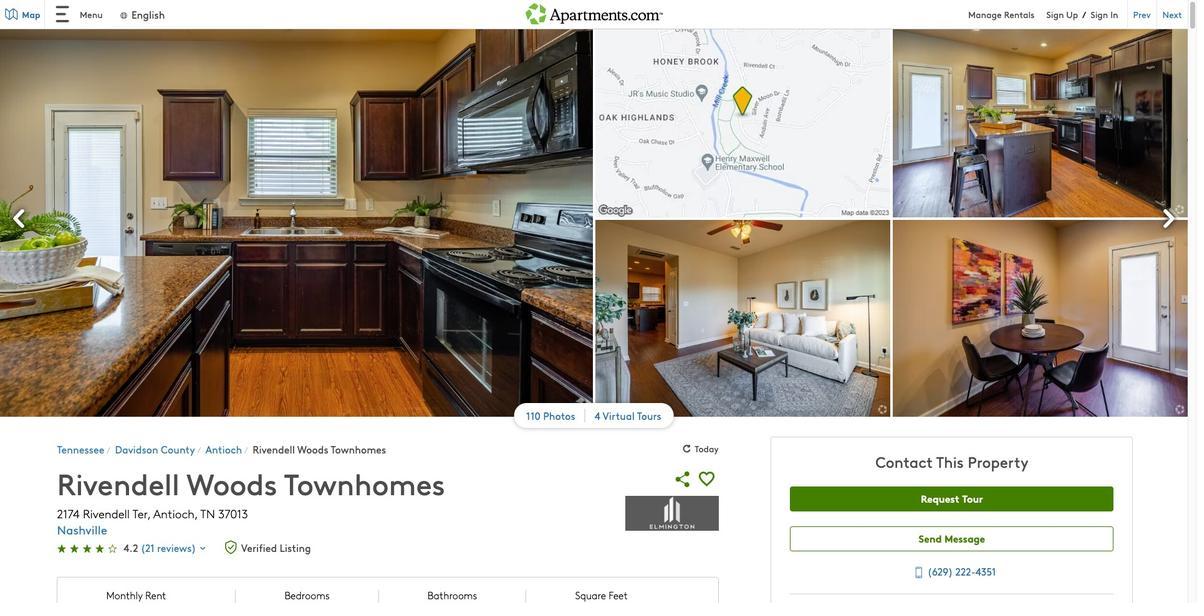 Task type: vqa. For each thing, say whether or not it's contained in the screenshot.
Apartments in San Gabriel Square Apartments 2212 San Gabriel St, Austin, TX 78705
no



Task type: describe. For each thing, give the bounding box(es) containing it.
rivendell for rivendell woods townhomes 2174 rivendell ter , antioch , tn 37013 nashville
[[57, 463, 180, 504]]

next link
[[1157, 0, 1188, 29]]

rent
[[145, 589, 166, 602]]

verified listing
[[241, 541, 311, 555]]

/
[[1083, 8, 1087, 21]]

request
[[921, 492, 960, 506]]

listing
[[280, 541, 311, 555]]

in
[[1111, 8, 1119, 20]]

message
[[945, 531, 986, 546]]

2 sign from the left
[[1091, 8, 1109, 20]]

37013
[[218, 506, 248, 522]]

2 , from the left
[[195, 506, 198, 522]]

1 sign from the left
[[1047, 8, 1064, 20]]

4.2 (21 reviews)
[[124, 541, 196, 555]]

manage rentals sign up / sign in
[[969, 8, 1119, 21]]

nashville
[[57, 522, 107, 538]]

photos
[[543, 409, 575, 423]]

apartments.com logo image
[[525, 0, 663, 24]]

110 photos
[[527, 409, 575, 423]]

today
[[695, 443, 719, 455]]

map
[[22, 8, 40, 20]]

english
[[132, 7, 165, 21]]

property
[[968, 451, 1029, 472]]

monthly
[[106, 589, 143, 602]]

next image
[[1153, 204, 1183, 234]]

(629) 222-4351
[[928, 565, 996, 579]]

manage rentals link
[[969, 8, 1047, 20]]

property management company logo image
[[626, 496, 719, 531]]

(21
[[141, 541, 155, 555]]

tennessee
[[57, 443, 104, 456]]

4351
[[976, 565, 996, 579]]

send message button
[[790, 527, 1114, 552]]

sign in link
[[1091, 8, 1119, 20]]

tour
[[963, 492, 984, 506]]

ter
[[133, 506, 147, 522]]

(629)
[[928, 565, 953, 579]]

davidson
[[115, 443, 158, 456]]

bathrooms
[[428, 589, 477, 602]]

4
[[595, 409, 600, 423]]

map link
[[0, 0, 45, 29]]

this
[[937, 451, 964, 472]]

english link
[[119, 7, 165, 21]]

up
[[1067, 8, 1079, 20]]

county
[[161, 443, 195, 456]]

reviews)
[[157, 541, 196, 555]]

townhomes for rivendell woods townhomes 2174 rivendell ter , antioch , tn 37013 nashville
[[284, 463, 445, 504]]



Task type: locate. For each thing, give the bounding box(es) containing it.
virtual
[[603, 409, 635, 423]]

woods inside 'rivendell woods townhomes 2174 rivendell ter , antioch , tn 37013 nashville'
[[187, 463, 277, 504]]

antioch
[[206, 443, 242, 456], [153, 506, 195, 522]]

rivendell left ter
[[83, 506, 130, 522]]

sign left up
[[1047, 8, 1064, 20]]

sign left in
[[1091, 8, 1109, 20]]

townhomes
[[331, 443, 386, 456], [284, 463, 445, 504]]

send message
[[919, 531, 986, 546]]

1 horizontal spatial antioch
[[206, 443, 242, 456]]

1 vertical spatial townhomes
[[284, 463, 445, 504]]

monthly rent
[[106, 589, 166, 602]]

tennessee link
[[57, 443, 104, 456]]

, up (21
[[147, 506, 150, 522]]

request tour
[[921, 492, 984, 506]]

prev link
[[1127, 0, 1157, 29]]

1 vertical spatial antioch
[[153, 506, 195, 522]]

antioch left tn
[[153, 506, 195, 522]]

, left tn
[[195, 506, 198, 522]]

townhomes for rivendell woods townhomes
[[331, 443, 386, 456]]

woods for rivendell woods townhomes 2174 rivendell ter , antioch , tn 37013 nashville
[[187, 463, 277, 504]]

4 virtual tours button
[[585, 409, 671, 423]]

send
[[919, 531, 942, 546]]

menu button
[[45, 0, 113, 29]]

1 horizontal spatial sign
[[1091, 8, 1109, 20]]

share listing image
[[671, 468, 695, 491]]

sign up link
[[1047, 8, 1079, 20]]

0 vertical spatial townhomes
[[331, 443, 386, 456]]

2174
[[57, 506, 80, 522]]

0 horizontal spatial ,
[[147, 506, 150, 522]]

davidson county
[[115, 443, 195, 456]]

110 photos button
[[517, 409, 585, 423]]

prev
[[1134, 8, 1151, 20]]

davidson county link
[[115, 443, 195, 456]]

townhomes inside 'rivendell woods townhomes 2174 rivendell ter , antioch , tn 37013 nashville'
[[284, 463, 445, 504]]

verified
[[241, 541, 277, 555]]

bedrooms
[[285, 589, 330, 602]]

rivendell for rivendell woods townhomes
[[253, 443, 295, 456]]

rivendell woods townhomes 2174 rivendell ter , antioch , tn 37013 nashville
[[57, 463, 445, 538]]

tours
[[637, 409, 662, 423]]

4 virtual tours
[[595, 409, 662, 423]]

rivendell up ter
[[57, 463, 180, 504]]

contact
[[876, 451, 933, 472]]

rivendell
[[253, 443, 295, 456], [57, 463, 180, 504], [83, 506, 130, 522]]

0 horizontal spatial woods
[[187, 463, 277, 504]]

request tour button
[[790, 487, 1114, 512]]

0 horizontal spatial sign
[[1047, 8, 1064, 20]]

0 horizontal spatial antioch
[[153, 506, 195, 522]]

sign
[[1047, 8, 1064, 20], [1091, 8, 1109, 20]]

feet
[[609, 589, 628, 602]]

1 vertical spatial woods
[[187, 463, 277, 504]]

next
[[1163, 8, 1183, 20]]

woods
[[297, 443, 329, 456], [187, 463, 277, 504]]

contact this property
[[876, 451, 1029, 472]]

rentals
[[1004, 8, 1035, 20]]

,
[[147, 506, 150, 522], [195, 506, 198, 522]]

2 vertical spatial rivendell
[[83, 506, 130, 522]]

0 vertical spatial rivendell
[[253, 443, 295, 456]]

222-
[[956, 565, 976, 579]]

antioch right county
[[206, 443, 242, 456]]

menu
[[80, 8, 103, 21]]

antioch link
[[206, 443, 242, 456]]

rivendell woods townhomes
[[253, 443, 386, 456]]

square feet
[[575, 589, 628, 602]]

0 vertical spatial antioch
[[206, 443, 242, 456]]

1 horizontal spatial ,
[[195, 506, 198, 522]]

square
[[575, 589, 606, 602]]

previous image
[[5, 204, 35, 234]]

0 vertical spatial woods
[[297, 443, 329, 456]]

nashville link
[[57, 522, 107, 538]]

manage
[[969, 8, 1002, 20]]

4.2
[[124, 541, 138, 555]]

woods for rivendell woods townhomes
[[297, 443, 329, 456]]

tn
[[200, 506, 215, 522]]

(21 reviews) link
[[141, 541, 196, 555]]

1 , from the left
[[147, 506, 150, 522]]

antioch inside 'rivendell woods townhomes 2174 rivendell ter , antioch , tn 37013 nashville'
[[153, 506, 195, 522]]

1 vertical spatial rivendell
[[57, 463, 180, 504]]

1 horizontal spatial woods
[[297, 443, 329, 456]]

110
[[527, 409, 541, 423]]

(629) 222-4351 link
[[908, 563, 996, 582]]

rivendell right antioch link
[[253, 443, 295, 456]]



